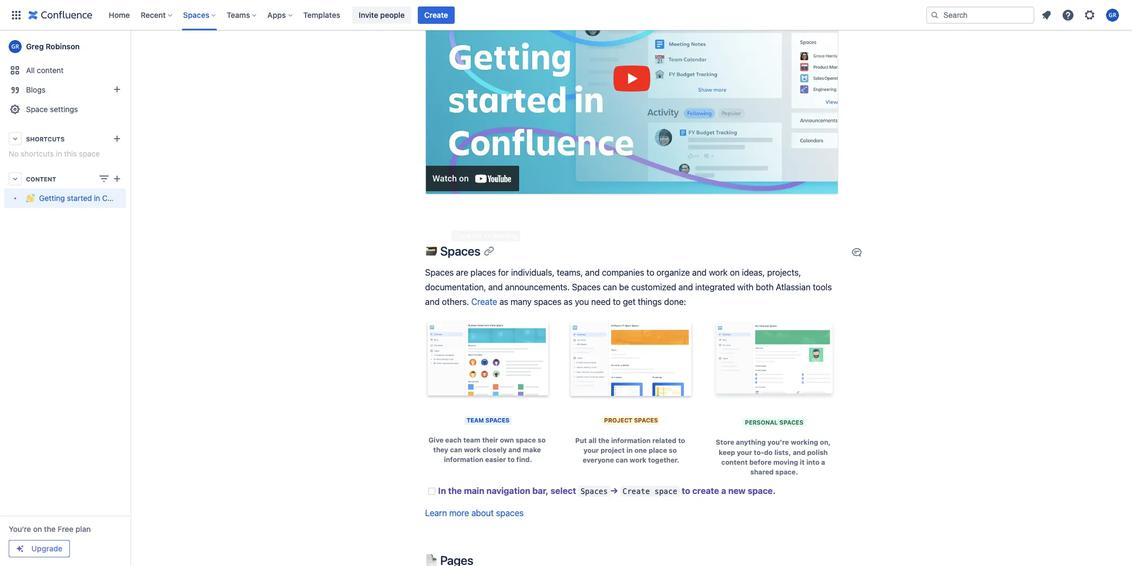 Task type: locate. For each thing, give the bounding box(es) containing it.
new
[[728, 486, 746, 496]]

others.
[[442, 297, 469, 307]]

team up their
[[467, 417, 484, 424]]

add shortcut image
[[111, 132, 124, 145]]

1 vertical spatial a
[[721, 486, 726, 496]]

team spaces
[[467, 417, 510, 424]]

templates link
[[300, 6, 344, 24]]

can down 'each'
[[450, 446, 462, 454]]

as left many
[[499, 297, 508, 307]]

spaces
[[183, 10, 209, 19], [440, 244, 480, 259], [425, 268, 454, 277], [572, 282, 601, 292], [581, 487, 608, 496]]

to left 'get'
[[613, 297, 621, 307]]

work up integrated
[[709, 268, 728, 277]]

information down 'each'
[[444, 456, 483, 464]]

1 vertical spatial information
[[444, 456, 483, 464]]

in left this
[[56, 149, 62, 158]]

create
[[424, 10, 448, 19], [471, 297, 497, 307], [623, 487, 650, 496]]

each
[[445, 436, 462, 444]]

copy image
[[484, 245, 497, 258], [797, 468, 806, 477]]

on right you're
[[33, 525, 42, 534]]

0 vertical spatial project
[[604, 417, 633, 424]]

0 horizontal spatial on
[[33, 525, 42, 534]]

1 vertical spatial so
[[669, 446, 677, 455]]

banner containing home
[[0, 0, 1132, 30]]

a right into
[[821, 458, 825, 467]]

to
[[647, 268, 654, 277], [613, 297, 621, 307], [678, 437, 685, 445], [508, 456, 515, 464], [682, 486, 690, 496]]

robinson
[[46, 42, 80, 51]]

all
[[26, 66, 35, 75]]

1 vertical spatial create
[[471, 297, 497, 307]]

2 vertical spatial can
[[616, 456, 628, 465]]

content down keep
[[721, 458, 748, 467]]

1 horizontal spatial work
[[630, 456, 646, 465]]

the for put all the information related to your project in one place so everyone can work together.
[[598, 437, 609, 445]]

1 vertical spatial copy image
[[797, 468, 806, 477]]

learn more about spaces
[[425, 508, 524, 518]]

1 vertical spatial project
[[601, 446, 625, 455]]

help icon image
[[1062, 8, 1075, 21]]

confluence image
[[28, 8, 92, 21], [28, 8, 92, 21]]

work down the one
[[630, 456, 646, 465]]

team left their
[[463, 436, 480, 444]]

2 vertical spatial in
[[627, 446, 633, 455]]

0 horizontal spatial work
[[464, 446, 481, 454]]

create link right others.
[[471, 297, 497, 307]]

copy image
[[531, 456, 540, 465], [678, 456, 687, 465], [472, 554, 485, 566]]

in left the one
[[627, 446, 633, 455]]

2 horizontal spatial create
[[623, 487, 650, 496]]

no
[[9, 149, 19, 158]]

project up everyone
[[601, 446, 625, 455]]

project up the put all the information related to your project in one place so everyone can work together. at right
[[604, 417, 633, 424]]

so
[[538, 436, 546, 444], [669, 446, 677, 455]]

content
[[26, 175, 56, 182]]

create right →
[[623, 487, 650, 496]]

select
[[551, 486, 576, 496]]

0 vertical spatial in
[[56, 149, 62, 158]]

1 horizontal spatial the
[[448, 486, 462, 496]]

spaces
[[534, 297, 562, 307], [485, 417, 510, 424], [634, 417, 658, 424], [779, 419, 803, 426], [496, 508, 524, 518]]

1 vertical spatial can
[[450, 446, 462, 454]]

you're
[[9, 525, 31, 534]]

0 vertical spatial create
[[424, 10, 448, 19]]

to up customized
[[647, 268, 654, 277]]

0 horizontal spatial so
[[538, 436, 546, 444]]

0 horizontal spatial information
[[444, 456, 483, 464]]

0 horizontal spatial content
[[37, 66, 64, 75]]

banner
[[0, 0, 1132, 30]]

everyone
[[583, 456, 614, 465]]

your
[[584, 446, 599, 455], [737, 448, 752, 457]]

to right related
[[678, 437, 685, 445]]

all
[[589, 437, 597, 445]]

1 horizontal spatial create
[[471, 297, 497, 307]]

0 horizontal spatial as
[[499, 297, 508, 307]]

the
[[598, 437, 609, 445], [448, 486, 462, 496], [44, 525, 56, 534]]

1 vertical spatial in
[[94, 194, 100, 203]]

2 horizontal spatial in
[[627, 446, 633, 455]]

create a blog image
[[111, 83, 124, 96]]

0 horizontal spatial your
[[584, 446, 599, 455]]

0 horizontal spatial in
[[56, 149, 62, 158]]

navigation
[[486, 486, 530, 496]]

the inside the put all the information related to your project in one place so everyone can work together.
[[598, 437, 609, 445]]

and inside store anything you're working on, keep your to-do lists, and polish content before moving it into a shared space.
[[793, 448, 806, 457]]

into
[[806, 458, 820, 467]]

0 vertical spatial content
[[37, 66, 64, 75]]

so inside the put all the information related to your project in one place so everyone can work together.
[[669, 446, 677, 455]]

in right started
[[94, 194, 100, 203]]

blogs link
[[4, 80, 126, 100]]

shortcuts
[[26, 135, 65, 142]]

free
[[58, 525, 73, 534]]

lists,
[[774, 448, 791, 457]]

a inside store anything you're working on, keep your to-do lists, and polish content before moving it into a shared space.
[[821, 458, 825, 467]]

1 horizontal spatial your
[[737, 448, 752, 457]]

to left create at the right
[[682, 486, 690, 496]]

1 horizontal spatial on
[[730, 268, 740, 277]]

space. down moving
[[775, 468, 798, 476]]

1 vertical spatial content
[[721, 458, 748, 467]]

can left be
[[603, 282, 617, 292]]

0 vertical spatial copy image
[[484, 245, 497, 258]]

need
[[591, 297, 611, 307]]

spaces up you
[[572, 282, 601, 292]]

individuals,
[[511, 268, 555, 277]]

things
[[638, 297, 662, 307]]

teams
[[227, 10, 250, 19]]

to inside spaces are places for individuals, teams, and companies to organize and work on ideas, projects, documentation, and announcements. spaces can be customized and integrated with both atlassian tools and others.
[[647, 268, 654, 277]]

can inside spaces are places for individuals, teams, and companies to organize and work on ideas, projects, documentation, and announcements. spaces can be customized and integrated with both atlassian tools and others.
[[603, 282, 617, 292]]

space down together.
[[655, 487, 677, 496]]

0 vertical spatial on
[[730, 268, 740, 277]]

0 vertical spatial so
[[538, 436, 546, 444]]

the for you're on the free plan
[[44, 525, 56, 534]]

your inside store anything you're working on, keep your to-do lists, and polish content before moving it into a shared space.
[[737, 448, 752, 457]]

in
[[56, 149, 62, 158], [94, 194, 100, 203], [627, 446, 633, 455]]

confluence
[[102, 194, 142, 203]]

to left the "find."
[[508, 456, 515, 464]]

work inside the put all the information related to your project in one place so everyone can work together.
[[630, 456, 646, 465]]

spaces right recent dropdown button
[[183, 10, 209, 19]]

and right teams,
[[585, 268, 600, 277]]

getting started in confluence
[[39, 194, 142, 203]]

space inside the in the main navigation bar, select spaces → create space to create a new space.
[[655, 487, 677, 496]]

your inside the put all the information related to your project in one place so everyone can work together.
[[584, 446, 599, 455]]

0 horizontal spatial the
[[44, 525, 56, 534]]

space. down shared
[[748, 486, 776, 496]]

1 horizontal spatial copy image
[[797, 468, 806, 477]]

spaces for put all the information related to your project in one place so everyone can work together.
[[634, 417, 658, 424]]

2 vertical spatial the
[[44, 525, 56, 534]]

spaces up related
[[634, 417, 658, 424]]

working
[[791, 439, 818, 447]]

1 horizontal spatial in
[[94, 194, 100, 203]]

1 vertical spatial space
[[516, 436, 536, 444]]

0 horizontal spatial create link
[[418, 6, 455, 24]]

0 horizontal spatial copy image
[[484, 245, 497, 258]]

tools
[[813, 282, 832, 292]]

the right all
[[598, 437, 609, 445]]

1 horizontal spatial create link
[[471, 297, 497, 307]]

the inside space element
[[44, 525, 56, 534]]

in for started
[[94, 194, 100, 203]]

home link
[[105, 6, 133, 24]]

a left new
[[721, 486, 726, 496]]

copy image down it
[[797, 468, 806, 477]]

settings icon image
[[1083, 8, 1096, 21]]

0 vertical spatial create link
[[418, 6, 455, 24]]

space right this
[[79, 149, 100, 158]]

project
[[604, 417, 633, 424], [601, 446, 625, 455]]

space. inside store anything you're working on, keep your to-do lists, and polish content before moving it into a shared space.
[[775, 468, 798, 476]]

team
[[467, 417, 484, 424], [463, 436, 480, 444]]

premium image
[[16, 545, 24, 553]]

atlassian
[[776, 282, 811, 292]]

the right "in" on the left of the page
[[448, 486, 462, 496]]

1 vertical spatial the
[[448, 486, 462, 496]]

work inside spaces are places for individuals, teams, and companies to organize and work on ideas, projects, documentation, and announcements. spaces can be customized and integrated with both atlassian tools and others.
[[709, 268, 728, 277]]

2 horizontal spatial space
[[655, 487, 677, 496]]

1 horizontal spatial a
[[821, 458, 825, 467]]

1 horizontal spatial content
[[721, 458, 748, 467]]

2 horizontal spatial the
[[598, 437, 609, 445]]

1 horizontal spatial space
[[516, 436, 536, 444]]

create right others.
[[471, 297, 497, 307]]

places
[[471, 268, 496, 277]]

1 horizontal spatial copy image
[[531, 456, 540, 465]]

0 horizontal spatial create
[[424, 10, 448, 19]]

1 vertical spatial create link
[[471, 297, 497, 307]]

space settings link
[[4, 100, 126, 119]]

spaces up their
[[485, 417, 510, 424]]

so down related
[[669, 446, 677, 455]]

2 vertical spatial work
[[630, 456, 646, 465]]

content button
[[4, 169, 126, 189]]

1 horizontal spatial as
[[564, 297, 573, 307]]

store anything you're working on, keep your to-do lists, and polish content before moving it into a shared space.
[[716, 439, 833, 476]]

can right everyone
[[616, 456, 628, 465]]

🗃️ spaces
[[425, 244, 480, 259]]

blogs
[[26, 85, 46, 94]]

content
[[37, 66, 64, 75], [721, 458, 748, 467]]

templates
[[303, 10, 340, 19]]

spaces down navigation
[[496, 508, 524, 518]]

1 horizontal spatial so
[[669, 446, 677, 455]]

1 horizontal spatial information
[[611, 437, 651, 445]]

0 vertical spatial information
[[611, 437, 651, 445]]

spaces left →
[[581, 487, 608, 496]]

0 vertical spatial can
[[603, 282, 617, 292]]

create link right people
[[418, 6, 455, 24]]

your down all
[[584, 446, 599, 455]]

2 vertical spatial space
[[655, 487, 677, 496]]

apps button
[[264, 6, 297, 24]]

as left you
[[564, 297, 573, 307]]

invite people button
[[352, 6, 411, 24]]

so up the make
[[538, 436, 546, 444]]

spaces up you're
[[779, 419, 803, 426]]

spaces inside the in the main navigation bar, select spaces → create space to create a new space.
[[581, 487, 608, 496]]

documentation,
[[425, 282, 486, 292]]

customized
[[631, 282, 676, 292]]

2 vertical spatial create
[[623, 487, 650, 496]]

related
[[652, 437, 677, 445]]

the left free
[[44, 525, 56, 534]]

create link
[[418, 6, 455, 24], [471, 297, 497, 307]]

space
[[79, 149, 100, 158], [516, 436, 536, 444], [655, 487, 677, 496]]

1 vertical spatial space.
[[748, 486, 776, 496]]

your down anything
[[737, 448, 752, 457]]

0 horizontal spatial space
[[79, 149, 100, 158]]

1 vertical spatial on
[[33, 525, 42, 534]]

keep
[[719, 448, 735, 457]]

2 horizontal spatial copy image
[[678, 456, 687, 465]]

upgrade
[[31, 544, 62, 553]]

and down the own
[[508, 446, 521, 454]]

work left 'closely'
[[464, 446, 481, 454]]

0 vertical spatial the
[[598, 437, 609, 445]]

information up the one
[[611, 437, 651, 445]]

copy image up places
[[484, 245, 497, 258]]

create right people
[[424, 10, 448, 19]]

1 vertical spatial work
[[464, 446, 481, 454]]

content right all
[[37, 66, 64, 75]]

work
[[709, 268, 728, 277], [464, 446, 481, 454], [630, 456, 646, 465]]

space up the make
[[516, 436, 536, 444]]

1 vertical spatial team
[[463, 436, 480, 444]]

0 vertical spatial space.
[[775, 468, 798, 476]]

Search field
[[926, 6, 1035, 24]]

find.
[[516, 456, 532, 464]]

do
[[764, 448, 773, 457]]

space
[[26, 105, 48, 114]]

2 horizontal spatial work
[[709, 268, 728, 277]]

can
[[603, 282, 617, 292], [450, 446, 462, 454], [616, 456, 628, 465]]

and
[[585, 268, 600, 277], [692, 268, 707, 277], [488, 282, 503, 292], [679, 282, 693, 292], [425, 297, 440, 307], [508, 446, 521, 454], [793, 448, 806, 457]]

spaces up are
[[440, 244, 480, 259]]

create inside global element
[[424, 10, 448, 19]]

as
[[499, 297, 508, 307], [564, 297, 573, 307]]

0 vertical spatial work
[[709, 268, 728, 277]]

and up it
[[793, 448, 806, 457]]

0 vertical spatial a
[[821, 458, 825, 467]]

in for shortcuts
[[56, 149, 62, 158]]

on up the with
[[730, 268, 740, 277]]

many
[[511, 297, 532, 307]]

and inside give each team their own space so they can work closely and make information easier to find.
[[508, 446, 521, 454]]

on
[[730, 268, 740, 277], [33, 525, 42, 534]]

project inside the put all the information related to your project in one place so everyone can work together.
[[601, 446, 625, 455]]

all content link
[[4, 61, 126, 80]]

information
[[611, 437, 651, 445], [444, 456, 483, 464]]



Task type: vqa. For each thing, say whether or not it's contained in the screenshot.
select
yes



Task type: describe. For each thing, give the bounding box(es) containing it.
teams button
[[223, 6, 261, 24]]

give
[[429, 436, 444, 444]]

greg
[[26, 42, 44, 51]]

companies
[[602, 268, 644, 277]]

apps
[[267, 10, 286, 19]]

and down for
[[488, 282, 503, 292]]

you're on the free plan
[[9, 525, 91, 534]]

0 vertical spatial team
[[467, 417, 484, 424]]

plan
[[75, 525, 91, 534]]

started
[[67, 194, 92, 203]]

content inside store anything you're working on, keep your to-do lists, and polish content before moving it into a shared space.
[[721, 458, 748, 467]]

give each team their own space so they can work closely and make information easier to find.
[[429, 436, 547, 464]]

to inside the put all the information related to your project in one place so everyone can work together.
[[678, 437, 685, 445]]

0 vertical spatial space
[[79, 149, 100, 158]]

copy image for put all the information related to your project in one place so everyone can work together.
[[678, 456, 687, 465]]

make
[[523, 446, 541, 454]]

create a page image
[[111, 172, 124, 185]]

no shortcuts in this space
[[9, 149, 100, 158]]

space element
[[0, 30, 142, 566]]

search image
[[931, 11, 939, 19]]

more
[[449, 508, 469, 518]]

settings
[[50, 105, 78, 114]]

on inside space element
[[33, 525, 42, 534]]

recent button
[[137, 6, 177, 24]]

can inside the put all the information related to your project in one place so everyone can work together.
[[616, 456, 628, 465]]

ideas,
[[742, 268, 765, 277]]

and up done:
[[679, 282, 693, 292]]

together.
[[648, 456, 679, 465]]

easier
[[485, 456, 506, 464]]

moving
[[773, 458, 798, 467]]

spaces for give each team their own space so they can work closely and make information easier to find.
[[485, 417, 510, 424]]

0 horizontal spatial copy image
[[472, 554, 485, 566]]

personal spaces
[[745, 419, 803, 426]]

2 as from the left
[[564, 297, 573, 307]]

🗃️
[[425, 244, 438, 259]]

their
[[482, 436, 498, 444]]

getting started in confluence link
[[4, 189, 142, 208]]

create for create as many spaces as you need to get things done:
[[471, 297, 497, 307]]

team inside give each team their own space so they can work closely and make information easier to find.
[[463, 436, 480, 444]]

greg robinson
[[26, 42, 80, 51]]

organize
[[657, 268, 690, 277]]

information inside the put all the information related to your project in one place so everyone can work together.
[[611, 437, 651, 445]]

shortcuts button
[[4, 129, 126, 148]]

your for all
[[584, 446, 599, 455]]

and up integrated
[[692, 268, 707, 277]]

spaces up documentation,
[[425, 268, 454, 277]]

space inside give each team their own space so they can work closely and make information easier to find.
[[516, 436, 536, 444]]

you're
[[768, 439, 789, 447]]

information inside give each team their own space so they can work closely and make information easier to find.
[[444, 456, 483, 464]]

and left others.
[[425, 297, 440, 307]]

invite
[[359, 10, 378, 19]]

can inside give each team their own space so they can work closely and make information easier to find.
[[450, 446, 462, 454]]

in inside the put all the information related to your project in one place so everyone can work together.
[[627, 446, 633, 455]]

one
[[634, 446, 647, 455]]

project spaces
[[604, 417, 658, 424]]

in
[[438, 486, 446, 496]]

1 as from the left
[[499, 297, 508, 307]]

greg robinson link
[[4, 36, 126, 57]]

spaces are places for individuals, teams, and companies to organize and work on ideas, projects, documentation, and announcements. spaces can be customized and integrated with both atlassian tools and others.
[[425, 268, 834, 307]]

in the main navigation bar, select spaces → create space to create a new space.
[[438, 486, 776, 496]]

on,
[[820, 439, 831, 447]]

space settings
[[26, 105, 78, 114]]

to inside give each team their own space so they can work closely and make information easier to find.
[[508, 456, 515, 464]]

integrated
[[695, 282, 735, 292]]

place
[[649, 446, 667, 455]]

invite people
[[359, 10, 405, 19]]

create for create
[[424, 10, 448, 19]]

work inside give each team their own space so they can work closely and make information easier to find.
[[464, 446, 481, 454]]

closely
[[483, 446, 507, 454]]

copy image for give each team their own space so they can work closely and make information easier to find.
[[531, 456, 540, 465]]

to-
[[754, 448, 764, 457]]

content inside space element
[[37, 66, 64, 75]]

upgrade button
[[9, 541, 69, 557]]

main
[[464, 486, 484, 496]]

shared
[[750, 468, 774, 476]]

teams,
[[557, 268, 583, 277]]

it
[[800, 458, 805, 467]]

learn
[[425, 508, 447, 518]]

create inside the in the main navigation bar, select spaces → create space to create a new space.
[[623, 487, 650, 496]]

bar,
[[532, 486, 549, 496]]

personal
[[745, 419, 778, 426]]

copy image for store anything you're working on, keep your to-do lists, and polish content before moving it into a shared space.
[[797, 468, 806, 477]]

global element
[[7, 0, 924, 30]]

announcements.
[[505, 282, 570, 292]]

with
[[737, 282, 754, 292]]

anything
[[736, 439, 766, 447]]

people
[[380, 10, 405, 19]]

so inside give each team their own space so they can work closely and make information easier to find.
[[538, 436, 546, 444]]

home
[[109, 10, 130, 19]]

create
[[692, 486, 719, 496]]

about
[[471, 508, 494, 518]]

put all the information related to your project in one place so everyone can work together.
[[575, 437, 687, 465]]

put
[[575, 437, 587, 445]]

spaces inside 'popup button'
[[183, 10, 209, 19]]

on inside spaces are places for individuals, teams, and companies to organize and work on ideas, projects, documentation, and announcements. spaces can be customized and integrated with both atlassian tools and others.
[[730, 268, 740, 277]]

for
[[498, 268, 509, 277]]

your for anything
[[737, 448, 752, 457]]

change view image
[[98, 172, 111, 185]]

→
[[610, 486, 618, 496]]

comment icon image
[[850, 246, 863, 259]]

store
[[716, 439, 734, 447]]

appswitcher icon image
[[10, 8, 23, 21]]

get
[[623, 297, 636, 307]]

before
[[749, 458, 772, 467]]

they
[[433, 446, 448, 454]]

0 horizontal spatial a
[[721, 486, 726, 496]]

copy image for 🗃️ spaces
[[484, 245, 497, 258]]

your profile and preferences image
[[1106, 8, 1119, 21]]

learn more about spaces link
[[425, 508, 524, 518]]

notification icon image
[[1040, 8, 1053, 21]]

shortcuts
[[21, 149, 54, 158]]

collapse sidebar image
[[118, 36, 142, 57]]

spaces for store anything you're working on, keep your to-do lists, and polish content before moving it into a shared space.
[[779, 419, 803, 426]]

done:
[[664, 297, 686, 307]]

own
[[500, 436, 514, 444]]

recent
[[141, 10, 166, 19]]

projects,
[[767, 268, 801, 277]]

spaces down announcements.
[[534, 297, 562, 307]]



